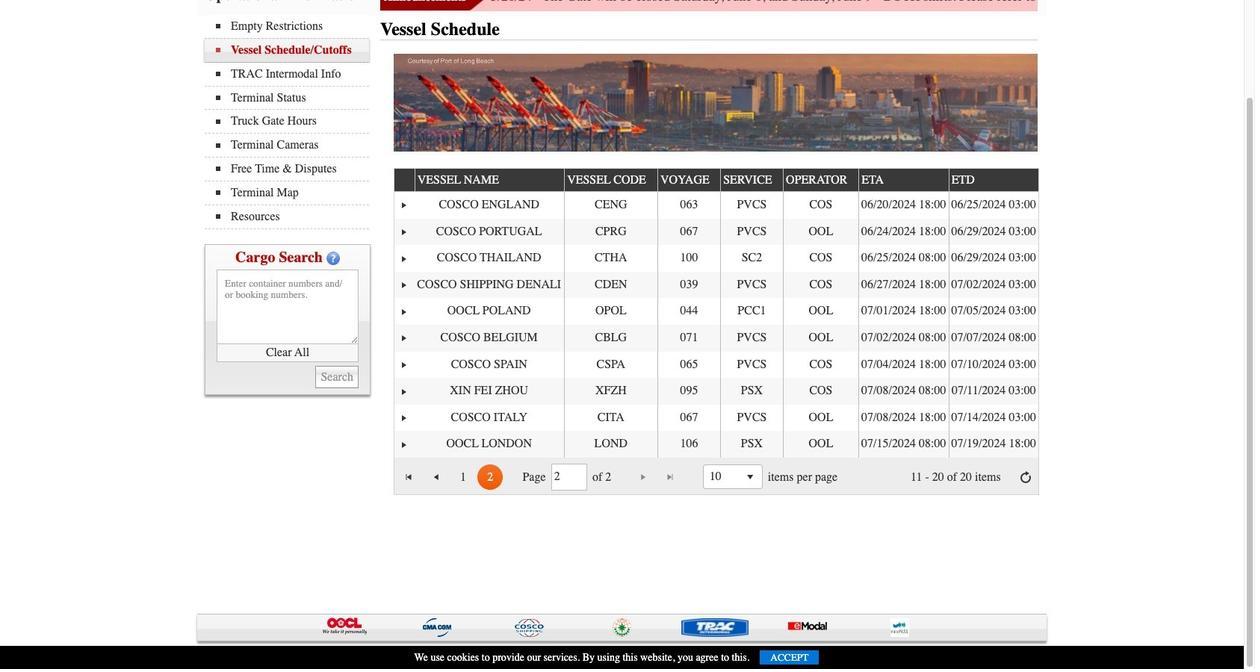Task type: locate. For each thing, give the bounding box(es) containing it.
menu bar
[[205, 15, 377, 229]]

7 row from the top
[[394, 325, 1039, 352]]

column header
[[394, 169, 415, 192]]

row group
[[394, 192, 1039, 458]]

refresh image
[[1020, 472, 1032, 484]]

None submit
[[316, 366, 359, 388]]

page navigation, page 2 of 2 application
[[394, 458, 1039, 495]]

tree grid
[[394, 167, 1040, 458]]

go to the first page image
[[403, 472, 415, 484]]

9 row from the top
[[394, 378, 1039, 405]]

5 row from the top
[[394, 272, 1039, 299]]

cell
[[415, 192, 564, 219], [564, 192, 658, 219], [658, 192, 721, 219], [721, 192, 783, 219], [783, 192, 859, 219], [859, 192, 949, 219], [949, 192, 1039, 219], [415, 219, 564, 245], [564, 219, 658, 245], [658, 219, 721, 245], [721, 219, 783, 245], [783, 219, 859, 245], [859, 219, 949, 245], [949, 219, 1039, 245], [415, 245, 564, 272], [564, 245, 658, 272], [658, 245, 721, 272], [721, 245, 783, 272], [783, 245, 859, 272], [859, 245, 949, 272], [949, 245, 1039, 272], [415, 272, 564, 299], [564, 272, 658, 299], [658, 272, 721, 299], [721, 272, 783, 299], [783, 272, 859, 299], [859, 272, 949, 299], [949, 272, 1039, 299], [415, 299, 564, 325], [564, 299, 658, 325], [658, 299, 721, 325], [721, 299, 783, 325], [783, 299, 859, 325], [859, 299, 949, 325], [949, 299, 1039, 325], [415, 325, 564, 352], [564, 325, 658, 352], [658, 325, 721, 352], [721, 325, 783, 352], [783, 325, 859, 352], [859, 325, 949, 352], [949, 325, 1039, 352], [415, 352, 564, 378], [564, 352, 658, 378], [658, 352, 721, 378], [721, 352, 783, 378], [783, 352, 859, 378], [859, 352, 949, 378], [949, 352, 1039, 378], [415, 378, 564, 405], [564, 378, 658, 405], [658, 378, 721, 405], [721, 378, 783, 405], [783, 378, 859, 405], [859, 378, 949, 405], [949, 378, 1039, 405], [415, 405, 564, 432], [564, 405, 658, 432], [658, 405, 721, 432], [721, 405, 783, 432], [783, 405, 859, 432], [859, 405, 949, 432], [949, 405, 1039, 432], [415, 432, 564, 458], [564, 432, 658, 458], [658, 432, 721, 458], [721, 432, 783, 458], [783, 432, 859, 458], [859, 432, 949, 458], [949, 432, 1039, 458]]

row
[[394, 167, 1040, 192], [394, 192, 1039, 219], [394, 219, 1039, 245], [394, 245, 1039, 272], [394, 272, 1039, 299], [394, 299, 1039, 325], [394, 325, 1039, 352], [394, 352, 1039, 378], [394, 378, 1039, 405], [394, 405, 1039, 432], [394, 432, 1039, 458]]

11 row from the top
[[394, 432, 1039, 458]]



Task type: vqa. For each thing, say whether or not it's contained in the screenshot.
"Row Group"
yes



Task type: describe. For each thing, give the bounding box(es) containing it.
4 row from the top
[[394, 245, 1039, 272]]

3 row from the top
[[394, 219, 1039, 245]]

2 row from the top
[[394, 192, 1039, 219]]

Enter container numbers and/ or booking numbers.  text field
[[217, 270, 359, 344]]

1 row from the top
[[394, 167, 1040, 192]]

8 row from the top
[[394, 352, 1039, 378]]

10 row from the top
[[394, 405, 1039, 432]]

go to the previous page image
[[431, 472, 442, 484]]

Page sizes drop down field
[[703, 465, 763, 490]]

6 row from the top
[[394, 299, 1039, 325]]



